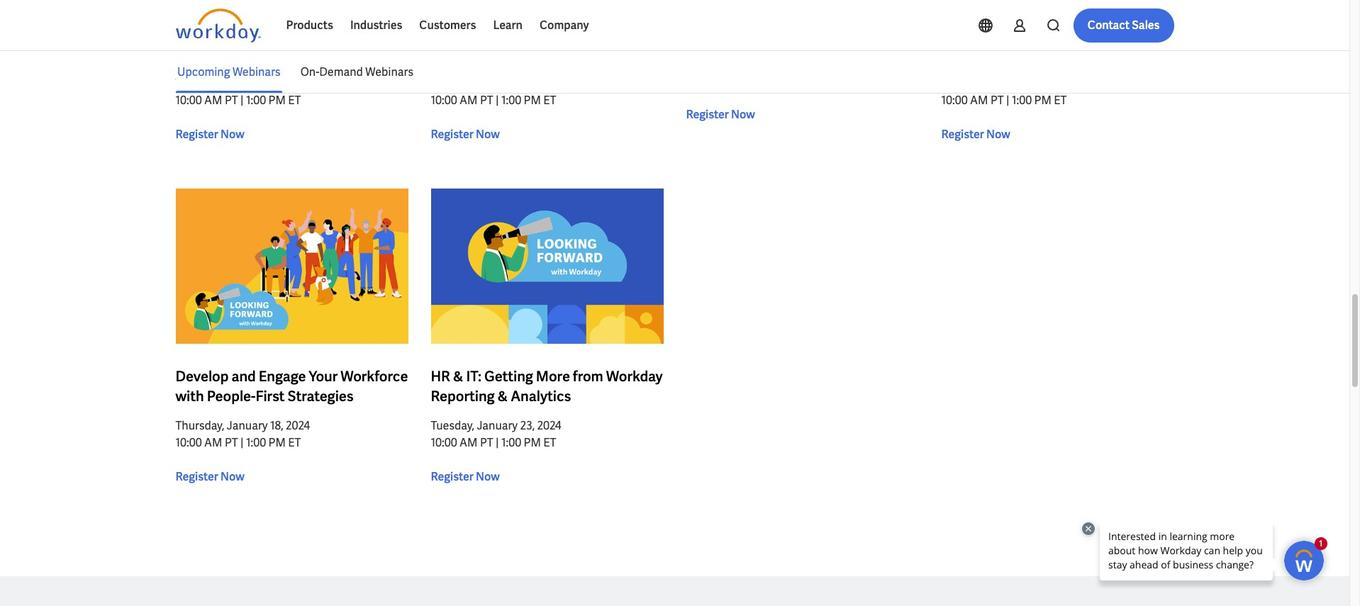 Task type: locate. For each thing, give the bounding box(es) containing it.
with inside develop and engage your workforce with people-first strategies
[[176, 387, 204, 406]]

tuesday, inside tuesday, january 09, 2024 10:00 am pt | 1:00 pm et
[[176, 76, 219, 91]]

your up enabled
[[369, 5, 398, 23]]

| inside tuesday, january 09, 2024 10:00 am pt | 1:00 pm et
[[241, 93, 244, 108]]

january for the
[[222, 76, 263, 91]]

1:00 for global cio research: leading your organization into the ai-enabled future for finance
[[246, 93, 266, 108]]

pt down people-
[[225, 435, 238, 450]]

am for develop and engage your workforce with people-first strategies
[[204, 435, 222, 450]]

0 horizontal spatial with
[[176, 387, 204, 406]]

and up plans
[[431, 25, 455, 43]]

et inside tuesday, january 09, 2024 10:00 am pt | 1:00 pm et
[[288, 93, 301, 108]]

0 horizontal spatial workday
[[546, 25, 602, 43]]

january inside tuesday, january 23, 2024 10:00 am pt | 1:00 pm et
[[477, 418, 518, 433]]

1 vertical spatial &
[[498, 387, 508, 406]]

tuesday, down future
[[176, 76, 219, 91]]

driving
[[942, 25, 988, 43]]

management:
[[1048, 5, 1137, 23]]

10:00 down reporting
[[431, 435, 457, 450]]

uncertainty
[[992, 45, 1069, 63]]

now
[[732, 107, 755, 122], [221, 127, 245, 142], [476, 127, 500, 142], [987, 127, 1011, 142], [221, 469, 245, 484], [476, 469, 500, 484]]

1 horizontal spatial with
[[514, 25, 543, 43]]

learn
[[493, 18, 523, 33]]

tuesday, down reporting
[[431, 418, 475, 433]]

am down thursday,
[[204, 435, 222, 450]]

january
[[222, 76, 263, 91], [227, 418, 268, 433], [477, 418, 518, 433]]

january for first
[[227, 418, 268, 433]]

thursday, january 18, 2024 10:00 am pt | 1:00 pm et
[[176, 418, 310, 450]]

industries
[[350, 18, 403, 33]]

1 10:00 am pt | 1:00 pm et from the left
[[431, 93, 556, 108]]

2024 inside thursday, january 18, 2024 10:00 am pt | 1:00 pm et
[[286, 418, 310, 433]]

tuesday, inside tuesday, january 23, 2024 10:00 am pt | 1:00 pm et
[[431, 418, 475, 433]]

organizational
[[991, 25, 1086, 43]]

1 vertical spatial your
[[309, 367, 338, 386]]

| down people-
[[241, 435, 244, 450]]

january left the 23,
[[477, 418, 518, 433]]

exploring
[[431, 5, 492, 23]]

| down upcoming webinars
[[241, 93, 244, 108]]

et down exploring intact's customer journey and benefits with workday success plans
[[544, 93, 556, 108]]

2024 for &
[[538, 418, 562, 433]]

pm for global cio research: leading your organization into the ai-enabled future for finance
[[269, 93, 286, 108]]

et
[[288, 93, 301, 108], [544, 93, 556, 108], [1055, 93, 1067, 108], [288, 435, 301, 450], [544, 435, 556, 450]]

pt down upcoming webinars
[[225, 93, 238, 108]]

pt down reporting
[[480, 435, 494, 450]]

webinars
[[232, 64, 280, 79], [365, 64, 413, 79]]

workforce
[[341, 367, 408, 386]]

1 vertical spatial workday
[[607, 367, 663, 386]]

with
[[514, 25, 543, 43], [176, 387, 204, 406]]

| for global cio research: leading your organization into the ai-enabled future for finance
[[241, 93, 244, 108]]

pm down the 23,
[[524, 435, 541, 450]]

cio
[[220, 5, 245, 23]]

|
[[241, 93, 244, 108], [496, 93, 499, 108], [1007, 93, 1010, 108], [241, 435, 244, 450], [496, 435, 499, 450]]

products
[[286, 18, 333, 33]]

workday
[[546, 25, 602, 43], [607, 367, 663, 386]]

am for global cio research: leading your organization into the ai-enabled future for finance
[[204, 93, 222, 108]]

with inside exploring intact's customer journey and benefits with workday success plans
[[514, 25, 543, 43]]

| inside thursday, january 18, 2024 10:00 am pt | 1:00 pm et
[[241, 435, 244, 450]]

benefits
[[458, 25, 511, 43]]

with down intact's
[[514, 25, 543, 43]]

10:00 for develop and engage your workforce with people-first strategies
[[176, 435, 202, 450]]

january left the 18,
[[227, 418, 268, 433]]

2024 right the 18,
[[286, 418, 310, 433]]

and up people-
[[232, 367, 256, 386]]

on-
[[300, 64, 319, 79]]

et inside thursday, january 18, 2024 10:00 am pt | 1:00 pm et
[[288, 435, 301, 450]]

23,
[[520, 418, 535, 433]]

0 vertical spatial and
[[431, 25, 455, 43]]

2024 inside tuesday, january 23, 2024 10:00 am pt | 1:00 pm et
[[538, 418, 562, 433]]

1 vertical spatial and
[[232, 367, 256, 386]]

1 horizontal spatial 10:00 am pt | 1:00 pm et
[[942, 93, 1067, 108]]

your up strategies
[[309, 367, 338, 386]]

pt inside thursday, january 18, 2024 10:00 am pt | 1:00 pm et
[[225, 435, 238, 450]]

pm for develop and engage your workforce with people-first strategies
[[269, 435, 286, 450]]

sales
[[1133, 18, 1160, 33]]

with down develop
[[176, 387, 204, 406]]

2024 inside tuesday, january 09, 2024 10:00 am pt | 1:00 pm et
[[283, 76, 307, 91]]

thursday,
[[176, 418, 225, 433]]

strategic spend management: driving organizational value in a time of uncertainty
[[942, 5, 1149, 63]]

10:00 for hr & it: getting more from workday reporting & analytics
[[431, 435, 457, 450]]

2024 right the 23,
[[538, 418, 562, 433]]

workday down the customer
[[546, 25, 602, 43]]

tuesday, january 23, 2024 10:00 am pt | 1:00 pm et
[[431, 418, 562, 450]]

'' image
[[176, 189, 408, 344], [431, 189, 664, 344]]

| down 'uncertainty'
[[1007, 93, 1010, 108]]

10:00 am pt | 1:00 pm et
[[431, 93, 556, 108], [942, 93, 1067, 108]]

| down getting
[[496, 435, 499, 450]]

workday right "from"
[[607, 367, 663, 386]]

the
[[290, 25, 311, 43]]

your
[[369, 5, 398, 23], [309, 367, 338, 386]]

10:00 inside tuesday, january 23, 2024 10:00 am pt | 1:00 pm et
[[431, 435, 457, 450]]

0 horizontal spatial 10:00 am pt | 1:00 pm et
[[431, 93, 556, 108]]

et for global cio research: leading your organization into the ai-enabled future for finance
[[288, 93, 301, 108]]

customers
[[420, 18, 476, 33]]

tuesday, for hr & it: getting more from workday reporting & analytics
[[431, 418, 475, 433]]

tuesday, january 09, 2024 10:00 am pt | 1:00 pm et
[[176, 76, 307, 108]]

am down plans
[[460, 93, 478, 108]]

future
[[176, 45, 218, 63]]

go to the homepage image
[[176, 9, 261, 43]]

10:00 am pt | 1:00 pm et for of
[[942, 93, 1067, 108]]

0 horizontal spatial and
[[232, 367, 256, 386]]

pm inside thursday, january 18, 2024 10:00 am pt | 1:00 pm et
[[269, 435, 286, 450]]

webinars down industries dropdown button
[[365, 64, 413, 79]]

your inside develop and engage your workforce with people-first strategies
[[309, 367, 338, 386]]

pm inside tuesday, january 23, 2024 10:00 am pt | 1:00 pm et
[[524, 435, 541, 450]]

pt inside tuesday, january 09, 2024 10:00 am pt | 1:00 pm et
[[225, 93, 238, 108]]

10:00 inside tuesday, january 09, 2024 10:00 am pt | 1:00 pm et
[[176, 93, 202, 108]]

industries button
[[342, 9, 411, 43]]

am inside tuesday, january 23, 2024 10:00 am pt | 1:00 pm et
[[460, 435, 478, 450]]

& left it:
[[453, 367, 464, 386]]

10:00 am pt | 1:00 pm et down plans
[[431, 93, 556, 108]]

upcoming
[[177, 64, 230, 79]]

1:00 inside tuesday, january 09, 2024 10:00 am pt | 1:00 pm et
[[246, 93, 266, 108]]

2 10:00 am pt | 1:00 pm et from the left
[[942, 93, 1067, 108]]

pm for hr & it: getting more from workday reporting & analytics
[[524, 435, 541, 450]]

et down strategies
[[288, 435, 301, 450]]

january left 09,
[[222, 76, 263, 91]]

january inside thursday, january 18, 2024 10:00 am pt | 1:00 pm et
[[227, 418, 268, 433]]

register
[[686, 107, 729, 122], [176, 127, 218, 142], [431, 127, 474, 142], [942, 127, 985, 142], [176, 469, 218, 484], [431, 469, 474, 484]]

customer
[[546, 5, 608, 23]]

0 vertical spatial your
[[369, 5, 398, 23]]

09,
[[265, 76, 280, 91]]

1 horizontal spatial your
[[369, 5, 398, 23]]

register now link
[[686, 106, 755, 123], [176, 126, 245, 143], [431, 126, 500, 143], [942, 126, 1011, 143], [176, 469, 245, 486], [431, 469, 500, 486]]

1 horizontal spatial and
[[431, 25, 455, 43]]

et down 'uncertainty'
[[1055, 93, 1067, 108]]

0 horizontal spatial '' image
[[176, 189, 408, 344]]

from
[[573, 367, 604, 386]]

pt for global cio research: leading your organization into the ai-enabled future for finance
[[225, 93, 238, 108]]

0 vertical spatial with
[[514, 25, 543, 43]]

and
[[431, 25, 455, 43], [232, 367, 256, 386]]

pm down the 18,
[[269, 435, 286, 450]]

10:00 down the upcoming
[[176, 93, 202, 108]]

0 horizontal spatial your
[[309, 367, 338, 386]]

0 vertical spatial workday
[[546, 25, 602, 43]]

research:
[[248, 5, 312, 23]]

and inside develop and engage your workforce with people-first strategies
[[232, 367, 256, 386]]

tuesday,
[[176, 76, 219, 91], [431, 418, 475, 433]]

10:00 am pt | 1:00 pm et down of
[[942, 93, 1067, 108]]

reporting
[[431, 387, 495, 406]]

finance
[[242, 45, 293, 63]]

1:00 inside tuesday, january 23, 2024 10:00 am pt | 1:00 pm et
[[502, 435, 522, 450]]

am down the upcoming
[[204, 93, 222, 108]]

strategies
[[288, 387, 354, 406]]

for
[[221, 45, 239, 63]]

2024
[[283, 76, 307, 91], [286, 418, 310, 433], [538, 418, 562, 433]]

more
[[536, 367, 570, 386]]

0 horizontal spatial webinars
[[232, 64, 280, 79]]

10:00 down thursday,
[[176, 435, 202, 450]]

pt
[[225, 93, 238, 108], [480, 93, 494, 108], [991, 93, 1004, 108], [225, 435, 238, 450], [480, 435, 494, 450]]

1:00
[[246, 93, 266, 108], [502, 93, 522, 108], [1012, 93, 1032, 108], [246, 435, 266, 450], [502, 435, 522, 450]]

& down getting
[[498, 387, 508, 406]]

hr
[[431, 367, 450, 386]]

1 horizontal spatial &
[[498, 387, 508, 406]]

2 '' image from the left
[[431, 189, 664, 344]]

'' image for getting
[[431, 189, 664, 344]]

am
[[204, 93, 222, 108], [460, 93, 478, 108], [971, 93, 989, 108], [204, 435, 222, 450], [460, 435, 478, 450]]

upcoming webinars
[[177, 64, 280, 79]]

1 horizontal spatial tuesday,
[[431, 418, 475, 433]]

1 horizontal spatial webinars
[[365, 64, 413, 79]]

tuesday, for global cio research: leading your organization into the ai-enabled future for finance
[[176, 76, 219, 91]]

1 horizontal spatial workday
[[607, 367, 663, 386]]

et down analytics
[[544, 435, 556, 450]]

1 '' image from the left
[[176, 189, 408, 344]]

pt inside tuesday, january 23, 2024 10:00 am pt | 1:00 pm et
[[480, 435, 494, 450]]

0 vertical spatial &
[[453, 367, 464, 386]]

enabled
[[333, 25, 385, 43]]

et down on-
[[288, 93, 301, 108]]

contact sales link
[[1074, 9, 1175, 43]]

demand
[[319, 64, 363, 79]]

18,
[[270, 418, 284, 433]]

pt for hr & it: getting more from workday reporting & analytics
[[480, 435, 494, 450]]

0 horizontal spatial tuesday,
[[176, 76, 219, 91]]

1 vertical spatial with
[[176, 387, 204, 406]]

10:00 inside thursday, january 18, 2024 10:00 am pt | 1:00 pm et
[[176, 435, 202, 450]]

| inside tuesday, january 23, 2024 10:00 am pt | 1:00 pm et
[[496, 435, 499, 450]]

organization
[[176, 25, 259, 43]]

1:00 inside thursday, january 18, 2024 10:00 am pt | 1:00 pm et
[[246, 435, 266, 450]]

| for develop and engage your workforce with people-first strategies
[[241, 435, 244, 450]]

tab list containing upcoming webinars
[[176, 51, 1361, 93]]

1 vertical spatial tuesday,
[[431, 418, 475, 433]]

pm inside tuesday, january 09, 2024 10:00 am pt | 1:00 pm et
[[269, 93, 286, 108]]

a
[[1142, 25, 1149, 43]]

am down reporting
[[460, 435, 478, 450]]

2024 for ai-
[[283, 76, 307, 91]]

1 horizontal spatial '' image
[[431, 189, 664, 344]]

january inside tuesday, january 09, 2024 10:00 am pt | 1:00 pm et
[[222, 76, 263, 91]]

1 webinars from the left
[[232, 64, 280, 79]]

your inside global cio research: leading your organization into the ai-enabled future for finance
[[369, 5, 398, 23]]

10:00
[[176, 93, 202, 108], [431, 93, 457, 108], [942, 93, 968, 108], [176, 435, 202, 450], [431, 435, 457, 450]]

0 vertical spatial tuesday,
[[176, 76, 219, 91]]

pm
[[269, 93, 286, 108], [524, 93, 541, 108], [1035, 93, 1052, 108], [269, 435, 286, 450], [524, 435, 541, 450]]

pm down 09,
[[269, 93, 286, 108]]

2024 right 09,
[[283, 76, 307, 91]]

it:
[[466, 367, 482, 386]]

tab list
[[176, 51, 1361, 93]]

register now
[[686, 107, 755, 122], [176, 127, 245, 142], [431, 127, 500, 142], [942, 127, 1011, 142], [176, 469, 245, 484], [431, 469, 500, 484]]

am inside thursday, january 18, 2024 10:00 am pt | 1:00 pm et
[[204, 435, 222, 450]]

et inside tuesday, january 23, 2024 10:00 am pt | 1:00 pm et
[[544, 435, 556, 450]]

am inside tuesday, january 09, 2024 10:00 am pt | 1:00 pm et
[[204, 93, 222, 108]]

2024 for strategies
[[286, 418, 310, 433]]

&
[[453, 367, 464, 386], [498, 387, 508, 406]]

10:00 down time
[[942, 93, 968, 108]]

webinars down finance
[[232, 64, 280, 79]]

engage
[[259, 367, 306, 386]]



Task type: vqa. For each thing, say whether or not it's contained in the screenshot.
COMPANY
yes



Task type: describe. For each thing, give the bounding box(es) containing it.
pt down 'uncertainty'
[[991, 93, 1004, 108]]

success
[[605, 25, 659, 43]]

develop and engage your workforce with people-first strategies
[[176, 367, 408, 406]]

contact
[[1088, 18, 1130, 33]]

company
[[540, 18, 589, 33]]

global cio research: leading your organization into the ai-enabled future for finance
[[176, 5, 398, 63]]

value
[[1088, 25, 1124, 43]]

into
[[261, 25, 287, 43]]

et for develop and engage your workforce with people-first strategies
[[288, 435, 301, 450]]

et for hr & it: getting more from workday reporting & analytics
[[544, 435, 556, 450]]

exploring intact's customer journey and benefits with workday success plans
[[431, 5, 659, 63]]

people-
[[207, 387, 256, 406]]

on-demand webinars
[[300, 64, 413, 79]]

intact's
[[495, 5, 543, 23]]

hr & it: getting more from workday reporting & analytics
[[431, 367, 663, 406]]

learn button
[[485, 9, 531, 43]]

upcoming webinars tab
[[176, 51, 282, 93]]

am down of
[[971, 93, 989, 108]]

strategic
[[942, 5, 1001, 23]]

spend
[[1004, 5, 1045, 23]]

10:00 for global cio research: leading your organization into the ai-enabled future for finance
[[176, 93, 202, 108]]

workday inside hr & it: getting more from workday reporting & analytics
[[607, 367, 663, 386]]

company button
[[531, 9, 598, 43]]

pt down benefits
[[480, 93, 494, 108]]

january for reporting
[[477, 418, 518, 433]]

of
[[976, 45, 990, 63]]

am for hr & it: getting more from workday reporting & analytics
[[460, 435, 478, 450]]

leading
[[315, 5, 366, 23]]

products button
[[278, 9, 342, 43]]

pm down 'uncertainty'
[[1035, 93, 1052, 108]]

global
[[176, 5, 218, 23]]

workday inside exploring intact's customer journey and benefits with workday success plans
[[546, 25, 602, 43]]

in
[[1127, 25, 1139, 43]]

10:00 down plans
[[431, 93, 457, 108]]

and inside exploring intact's customer journey and benefits with workday success plans
[[431, 25, 455, 43]]

| down benefits
[[496, 93, 499, 108]]

journey
[[610, 5, 659, 23]]

0 horizontal spatial &
[[453, 367, 464, 386]]

webinars inside tab
[[232, 64, 280, 79]]

'' image for your
[[176, 189, 408, 344]]

ai-
[[314, 25, 333, 43]]

customers button
[[411, 9, 485, 43]]

2 webinars from the left
[[365, 64, 413, 79]]

1:00 for develop and engage your workforce with people-first strategies
[[246, 435, 266, 450]]

develop
[[176, 367, 229, 386]]

plans
[[431, 45, 467, 63]]

| for hr & it: getting more from workday reporting & analytics
[[496, 435, 499, 450]]

analytics
[[511, 387, 572, 406]]

time
[[942, 45, 974, 63]]

10:00 am pt | 1:00 pm et for plans
[[431, 93, 556, 108]]

getting
[[485, 367, 534, 386]]

pt for develop and engage your workforce with people-first strategies
[[225, 435, 238, 450]]

1:00 for hr & it: getting more from workday reporting & analytics
[[502, 435, 522, 450]]

first
[[256, 387, 285, 406]]

contact sales
[[1088, 18, 1160, 33]]

pm down exploring intact's customer journey and benefits with workday success plans
[[524, 93, 541, 108]]



